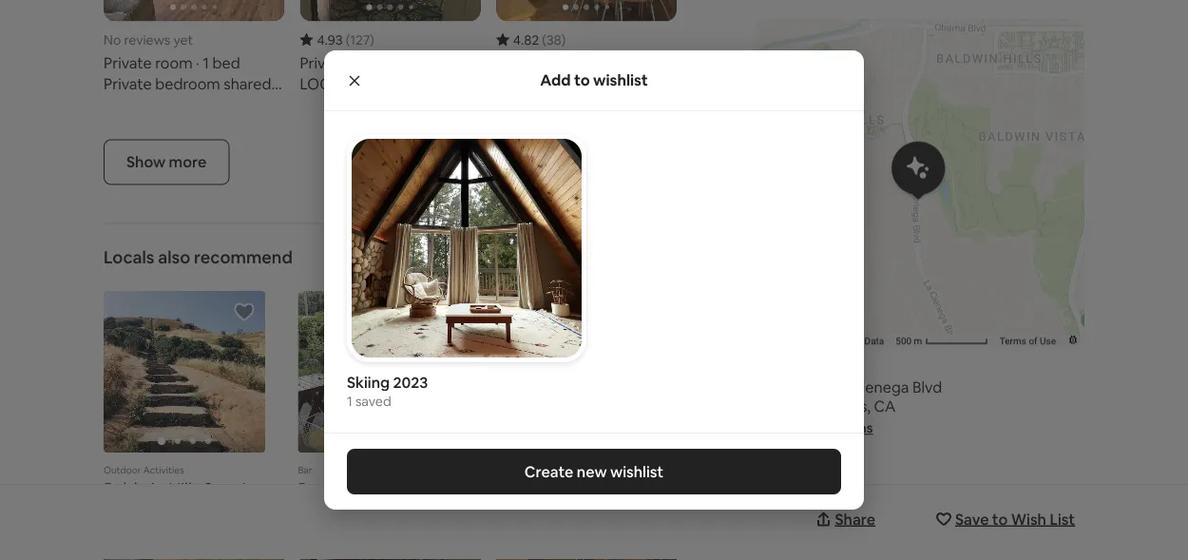 Task type: describe. For each thing, give the bounding box(es) containing it.
post & beam link
[[298, 478, 460, 500]]

1 inside skiing 2023 1 saved
[[347, 393, 353, 410]]

locals for alta
[[508, 510, 537, 525]]

45
[[492, 510, 505, 525]]

cienega
[[851, 377, 910, 397]]

save to wish list button
[[933, 500, 1085, 538]]

report errors in the road map or imagery to google image
[[1068, 334, 1079, 345]]

s
[[820, 377, 829, 397]]

ca
[[875, 396, 896, 416]]

1 group from the left
[[104, 0, 285, 97]]

( for 38
[[542, 31, 547, 48]]

bar post & beam
[[298, 463, 397, 500]]

locals for post & beam
[[314, 510, 343, 525]]

recommend for 45 locals recommend
[[540, 510, 604, 525]]

skiing
[[347, 372, 390, 392]]

500 m button
[[890, 334, 995, 348]]

wishlist for add to wishlist
[[593, 70, 648, 90]]

map data button
[[844, 334, 885, 348]]

wish
[[1011, 509, 1047, 529]]

to for save
[[993, 509, 1008, 529]]

2 bed from the left
[[605, 53, 633, 73]]

recommend for 82 locals recommend
[[346, 510, 410, 525]]

new
[[577, 462, 607, 481]]

82 locals recommend
[[298, 510, 410, 525]]

outdoor
[[104, 463, 141, 476]]

yet
[[173, 31, 193, 48]]

locals
[[104, 246, 155, 268]]

create new wishlist
[[525, 462, 664, 481]]

show more
[[126, 152, 207, 172]]

82
[[298, 510, 311, 525]]

2
[[399, 53, 408, 73]]

no
[[104, 31, 121, 48]]

directions
[[811, 419, 874, 437]]

angeles,
[[811, 396, 871, 416]]

create new wishlist button
[[347, 449, 842, 494]]

&
[[337, 478, 348, 500]]

also
[[158, 246, 190, 268]]

to for add
[[574, 70, 590, 90]]

baldwin
[[104, 478, 165, 500]]

alta link
[[492, 478, 654, 500]]

4100 s la cienega blvd los angeles, ca get directions
[[784, 377, 943, 437]]

share
[[835, 509, 876, 529]]

private room for 2 beds
[[300, 53, 389, 73]]

2 horizontal spatial 1
[[595, 53, 602, 73]]

map region
[[745, 0, 1189, 560]]

save to wish list
[[956, 509, 1076, 529]]

private room for 1 bed
[[104, 53, 193, 73]]

private for 2 beds
[[300, 53, 348, 73]]

la
[[832, 377, 848, 397]]

use
[[1040, 335, 1057, 347]]

share button
[[812, 500, 885, 538]]

bar
[[298, 463, 312, 476]]

reviews
[[124, 31, 171, 48]]

save this item image for post & beam
[[428, 301, 449, 322]]

beam
[[352, 478, 397, 500]]

saved
[[356, 393, 391, 410]]

add to wishlist
[[540, 70, 648, 90]]

more
[[169, 152, 207, 172]]

( for 127
[[346, 31, 350, 48]]

4.93 ( 127 )
[[317, 31, 375, 48]]

get directions link
[[784, 419, 874, 437]]

2 beds
[[399, 53, 446, 73]]

rating 4.82 out of 5; 38 reviews image
[[496, 31, 566, 48]]

500
[[896, 335, 912, 347]]

map
[[844, 335, 863, 347]]

add
[[540, 70, 571, 90]]

500 m
[[896, 335, 925, 347]]

2 1 bed from the left
[[595, 53, 633, 73]]

data
[[865, 335, 885, 347]]

2023
[[393, 372, 428, 392]]



Task type: locate. For each thing, give the bounding box(es) containing it.
locals right 45
[[508, 510, 537, 525]]

0 vertical spatial wishlist
[[593, 70, 648, 90]]

127
[[350, 31, 370, 48]]

2 private from the left
[[300, 53, 348, 73]]

recommend down post & beam link
[[346, 510, 410, 525]]

0 vertical spatial to
[[574, 70, 590, 90]]

to
[[574, 70, 590, 90], [993, 509, 1008, 529]]

bed
[[213, 53, 240, 73], [605, 53, 633, 73]]

0 horizontal spatial group
[[104, 0, 285, 97]]

0 horizontal spatial )
[[370, 31, 375, 48]]

4.82 ( 38 )
[[513, 31, 566, 48]]

show more link
[[104, 139, 229, 185]]

1 save this item image from the left
[[234, 301, 255, 322]]

wishlist inside button
[[611, 462, 664, 481]]

2 horizontal spatial recommend
[[540, 510, 604, 525]]

to right save
[[993, 509, 1008, 529]]

rating 4.93 out of 5; 127 reviews image
[[300, 31, 375, 48]]

to inside button
[[993, 509, 1008, 529]]

save this item image
[[234, 301, 255, 322], [428, 301, 449, 322]]

outdoor activities baldwin hills scenic overlook
[[104, 463, 255, 521]]

room down yet
[[155, 53, 193, 73]]

) right 4.93 in the left top of the page
[[370, 31, 375, 48]]

room down 38
[[548, 53, 585, 73]]

private down 4.93 in the left top of the page
[[300, 53, 348, 73]]

0 horizontal spatial private
[[104, 53, 152, 73]]

overlook
[[104, 499, 176, 521]]

terms
[[1000, 335, 1027, 347]]

group
[[104, 0, 285, 97], [300, 0, 481, 97], [496, 0, 677, 97]]

m
[[914, 335, 923, 347]]

2 private room from the left
[[300, 53, 389, 73]]

1 horizontal spatial recommend
[[346, 510, 410, 525]]

no reviews yet
[[104, 31, 193, 48]]

show
[[126, 152, 166, 172]]

1 horizontal spatial group
[[300, 0, 481, 97]]

1 vertical spatial to
[[993, 509, 1008, 529]]

of
[[1029, 335, 1038, 347]]

2 group from the left
[[300, 0, 481, 97]]

1 horizontal spatial to
[[993, 509, 1008, 529]]

image 1 out of 23 total images of this place image
[[561, 4, 613, 21], [561, 4, 613, 21]]

0 horizontal spatial 1
[[203, 53, 209, 73]]

post
[[298, 478, 333, 500]]

room for 1 bed
[[155, 53, 193, 73]]

0 horizontal spatial (
[[346, 31, 350, 48]]

wishlist
[[593, 70, 648, 90], [611, 462, 664, 481]]

image 1 out of 13 total images of this place image
[[364, 4, 417, 21], [364, 4, 417, 21]]

locals right 82
[[314, 510, 343, 525]]

1 bed
[[203, 53, 240, 73], [595, 53, 633, 73]]

scenic
[[204, 478, 255, 500]]

2 room from the left
[[351, 53, 389, 73]]

0 horizontal spatial bed
[[213, 53, 240, 73]]

1 private from the left
[[104, 53, 152, 73]]

38
[[547, 31, 562, 48]]

2 horizontal spatial room
[[548, 53, 585, 73]]

1 bed from the left
[[213, 53, 240, 73]]

3 private room from the left
[[496, 53, 585, 73]]

1 locals from the left
[[314, 510, 343, 525]]

1 horizontal spatial 1
[[347, 393, 353, 410]]

private room down no reviews yet
[[104, 53, 193, 73]]

room
[[155, 53, 193, 73], [351, 53, 389, 73], [548, 53, 585, 73]]

list
[[1050, 509, 1076, 529]]

wishlist right add
[[593, 70, 648, 90]]

2 locals from the left
[[508, 510, 537, 525]]

1 1 bed from the left
[[203, 53, 240, 73]]

1 private room from the left
[[104, 53, 193, 73]]

(
[[346, 31, 350, 48], [542, 31, 547, 48]]

1 horizontal spatial private room
[[300, 53, 389, 73]]

0 horizontal spatial to
[[574, 70, 590, 90]]

) for 4.82 ( 38 )
[[562, 31, 566, 48]]

1 vertical spatial wishlist
[[611, 462, 664, 481]]

baldwin hills scenic overlook link
[[104, 478, 265, 521]]

activities
[[143, 463, 184, 476]]

private for 1 bed
[[104, 53, 152, 73]]

alta
[[492, 478, 524, 500]]

los
[[784, 396, 808, 416]]

0 horizontal spatial 1 bed
[[203, 53, 240, 73]]

image 1 out of 8 total images of this place image
[[168, 4, 220, 21], [168, 4, 220, 21]]

3 group from the left
[[496, 0, 677, 97]]

) right 4.82
[[562, 31, 566, 48]]

2 horizontal spatial private
[[496, 53, 544, 73]]

1 horizontal spatial bed
[[605, 53, 633, 73]]

1 room from the left
[[155, 53, 193, 73]]

room for 2 beds
[[351, 53, 389, 73]]

2 save this item image from the left
[[428, 301, 449, 322]]

( right 4.82
[[542, 31, 547, 48]]

2 horizontal spatial private room
[[496, 53, 585, 73]]

wishlist for skiing 2023, 1 saved group
[[347, 134, 587, 410]]

2 horizontal spatial group
[[496, 0, 677, 97]]

4.82
[[513, 31, 539, 48]]

( right 4.93 in the left top of the page
[[346, 31, 350, 48]]

wishlist right new
[[611, 462, 664, 481]]

add to wishlist dialog
[[324, 50, 864, 510]]

1 horizontal spatial 1 bed
[[595, 53, 633, 73]]

locals also recommend
[[104, 246, 293, 268]]

private room
[[104, 53, 193, 73], [300, 53, 389, 73], [496, 53, 585, 73]]

1 horizontal spatial )
[[562, 31, 566, 48]]

recommend
[[194, 246, 293, 268], [346, 510, 410, 525], [540, 510, 604, 525]]

save this item image for baldwin hills scenic overlook
[[234, 301, 255, 322]]

1 horizontal spatial save this item image
[[428, 301, 449, 322]]

private down no
[[104, 53, 152, 73]]

recommend for locals also recommend
[[194, 246, 293, 268]]

1 horizontal spatial (
[[542, 31, 547, 48]]

1 ) from the left
[[370, 31, 375, 48]]

private room down 4.93 ( 127 )
[[300, 53, 389, 73]]

skiing 2023 1 saved
[[347, 372, 428, 410]]

1
[[203, 53, 209, 73], [595, 53, 602, 73], [347, 393, 353, 410]]

4.93
[[317, 31, 343, 48]]

recommend down alta link
[[540, 510, 604, 525]]

image 1 image
[[104, 0, 285, 21], [104, 0, 285, 21], [300, 0, 481, 21], [300, 0, 481, 21], [496, 0, 677, 21], [496, 0, 677, 21]]

to inside dialog
[[574, 70, 590, 90]]

1 ( from the left
[[346, 31, 350, 48]]

create
[[525, 462, 574, 481]]

1 horizontal spatial room
[[351, 53, 389, 73]]

private down 4.82
[[496, 53, 544, 73]]

hills
[[168, 478, 200, 500]]

0 horizontal spatial locals
[[314, 510, 343, 525]]

recommend right also
[[194, 246, 293, 268]]

beds
[[411, 53, 446, 73]]

3 room from the left
[[548, 53, 585, 73]]

0 horizontal spatial recommend
[[194, 246, 293, 268]]

0 horizontal spatial save this item image
[[234, 301, 255, 322]]

terms of use link
[[1000, 335, 1057, 347]]

save
[[956, 509, 989, 529]]

3 private from the left
[[496, 53, 544, 73]]

private
[[104, 53, 152, 73], [300, 53, 348, 73], [496, 53, 544, 73]]

1 horizontal spatial locals
[[508, 510, 537, 525]]

to right add
[[574, 70, 590, 90]]

)
[[370, 31, 375, 48], [562, 31, 566, 48]]

0 horizontal spatial private room
[[104, 53, 193, 73]]

blvd
[[913, 377, 943, 397]]

locals
[[314, 510, 343, 525], [508, 510, 537, 525]]

private room down 4.82 ( 38 )
[[496, 53, 585, 73]]

) for 4.93 ( 127 )
[[370, 31, 375, 48]]

wishlist for create new wishlist
[[611, 462, 664, 481]]

45 locals recommend
[[492, 510, 604, 525]]

terms of use
[[1000, 335, 1057, 347]]

get
[[784, 419, 808, 437]]

2 ) from the left
[[562, 31, 566, 48]]

2 ( from the left
[[542, 31, 547, 48]]

map data
[[844, 335, 885, 347]]

room down 127
[[351, 53, 389, 73]]

4100
[[784, 377, 817, 397]]

0 horizontal spatial room
[[155, 53, 193, 73]]

1 horizontal spatial private
[[300, 53, 348, 73]]



Task type: vqa. For each thing, say whether or not it's contained in the screenshot.
the Experiences
no



